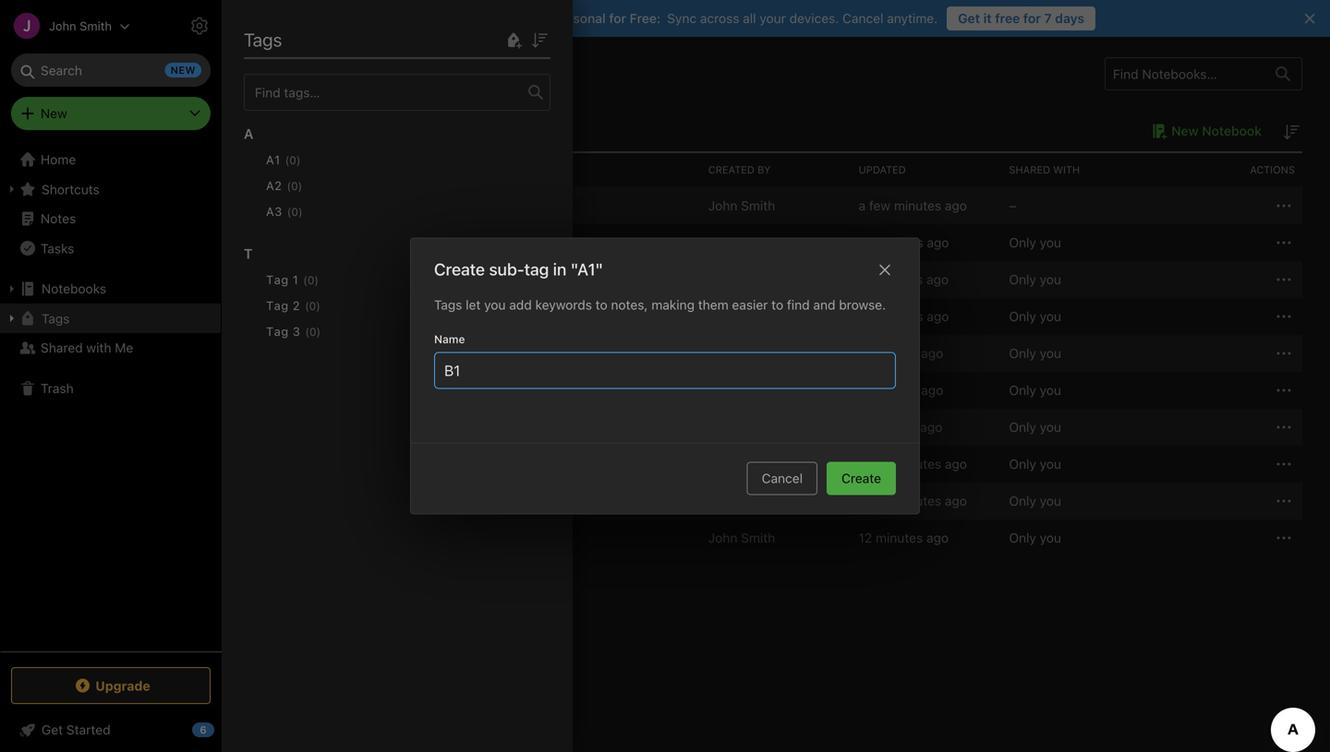 Task type: describe. For each thing, give the bounding box(es) containing it.
( inside tag 2 ( 0 )
[[305, 300, 309, 313]]

you inside note 2 row
[[1040, 272, 1062, 287]]

add
[[509, 298, 532, 313]]

Name text field
[[443, 353, 888, 389]]

new notebook
[[1172, 123, 1262, 139]]

note 3 button
[[280, 306, 347, 328]]

12 inside things to do row
[[859, 531, 872, 546]]

you for note 9 row
[[1040, 494, 1062, 509]]

notes
[[41, 211, 76, 226]]

note 4 row
[[249, 335, 1303, 372]]

only inside note 1 row
[[1009, 235, 1037, 250]]

"a1"
[[571, 260, 603, 279]]

in
[[553, 260, 567, 279]]

actions button
[[1152, 153, 1303, 187]]

0 inside tag 1 ( 0 )
[[308, 274, 314, 287]]

tasks
[[41, 241, 74, 256]]

john smith inside first notebook row
[[708, 198, 775, 213]]

you for note 4 row
[[1040, 346, 1062, 361]]

free:
[[630, 11, 661, 26]]

) inside tag 3 ( 0 )
[[316, 326, 321, 339]]

note 9
[[307, 494, 347, 509]]

with
[[1054, 164, 1080, 176]]

12 minutes ago inside note 2 row
[[859, 272, 949, 287]]

only you inside note 2 row
[[1009, 272, 1062, 287]]

expand notebooks image
[[5, 282, 19, 297]]

sync
[[667, 11, 697, 26]]

create for create
[[842, 471, 881, 486]]

t
[[244, 246, 253, 262]]

shared
[[1009, 164, 1051, 176]]

across
[[700, 11, 740, 26]]

smith for note 5 button
[[741, 383, 775, 398]]

smith inside note 1 row
[[741, 235, 775, 250]]

only inside note 2 row
[[1009, 272, 1037, 287]]

created by button
[[701, 153, 851, 187]]

john inside note 1 row
[[708, 235, 738, 250]]

few for note 8
[[869, 457, 891, 472]]

minutes inside "note 3" row
[[876, 309, 924, 324]]

a3 ( 0 )
[[266, 205, 303, 219]]

tags inside button
[[42, 311, 70, 326]]

note 8
[[307, 457, 347, 472]]

12 inside note 2 row
[[859, 272, 872, 287]]

only inside "note 3" row
[[1009, 309, 1037, 324]]

expand tags image
[[5, 311, 19, 326]]

minutes inside the note 5 row
[[870, 383, 918, 398]]

0 inside tag 3 ( 0 )
[[309, 326, 316, 339]]

try
[[472, 11, 492, 26]]

ago inside note 7 row
[[920, 420, 943, 435]]

tag 1 ( 0 )
[[266, 273, 319, 287]]

ago inside things to do row
[[927, 531, 949, 546]]

1 horizontal spatial 7
[[859, 420, 866, 435]]

) inside tag 1 ( 0 )
[[314, 274, 319, 287]]

2 for note
[[339, 272, 347, 288]]

shared with button
[[1002, 153, 1152, 187]]

few inside first notebook row
[[869, 198, 891, 213]]

new button
[[11, 97, 211, 130]]

note 8 button
[[280, 454, 347, 476]]

9 inside 'button'
[[339, 494, 347, 509]]

ago inside note 9 row
[[945, 494, 967, 509]]

note 3 row
[[249, 298, 1303, 335]]

making
[[652, 298, 695, 313]]

2 horizontal spatial to
[[772, 298, 784, 313]]

9 inside first notebook row
[[403, 198, 411, 214]]

minutes inside note 8 row
[[894, 457, 942, 472]]

you for things to do row
[[1040, 531, 1062, 546]]

create for create sub-tag in "a1"
[[434, 260, 485, 279]]

0 inside a2 ( 0 )
[[291, 180, 298, 193]]

a
[[244, 126, 254, 142]]

minutes inside note 4 row
[[870, 346, 918, 361]]

created by
[[708, 164, 771, 176]]

and
[[813, 298, 836, 313]]

settings image
[[188, 15, 211, 37]]

a for 8
[[859, 457, 866, 472]]

smith for things to do button
[[741, 531, 775, 546]]

get it free for 7 days
[[958, 11, 1085, 26]]

2 for tag
[[293, 299, 300, 313]]

days
[[1055, 11, 1085, 26]]

only you for note 9
[[1009, 494, 1062, 509]]

) inside a1 ( 0 )
[[296, 154, 301, 167]]

find
[[787, 298, 810, 313]]

8 minutes ago for note 4
[[859, 346, 944, 361]]

minutes inside note 9 row
[[894, 494, 942, 509]]

ago inside first notebook row
[[945, 198, 967, 213]]

cancel inside 'button'
[[762, 471, 803, 486]]

try evernote personal for free: sync across all your devices. cancel anytime.
[[472, 11, 938, 26]]

tag 3 ( 0 )
[[266, 325, 321, 339]]

few for note 9
[[869, 494, 891, 509]]

1 notebook
[[249, 122, 321, 139]]

note for note 8
[[307, 457, 335, 472]]

minutes inside note 7 row
[[870, 420, 917, 435]]

minutes inside first notebook row
[[894, 198, 942, 213]]

note 5
[[307, 383, 347, 398]]

updated button
[[851, 153, 1002, 187]]

only you for note 5
[[1009, 383, 1062, 398]]

0 inside a3 ( 0 )
[[291, 206, 298, 219]]

only for note 4
[[1009, 346, 1037, 361]]

you for note 8 row
[[1040, 457, 1062, 472]]

a few minutes ago inside first notebook row
[[859, 198, 967, 213]]

trash link
[[0, 374, 221, 404]]

title button
[[249, 153, 701, 187]]

( inside a1 ( 0 )
[[285, 154, 289, 167]]

get
[[958, 11, 980, 26]]

john for things to do button
[[708, 531, 738, 546]]

create sub-tag in "a1"
[[434, 260, 603, 279]]

a1
[[266, 153, 281, 167]]

new for new notebook
[[1172, 123, 1199, 139]]

) inside tag 2 ( 0 )
[[316, 300, 320, 313]]

notebooks link
[[0, 274, 221, 304]]

a inside first notebook row
[[859, 198, 866, 213]]

cancel button
[[747, 462, 818, 496]]

trash
[[41, 381, 74, 396]]

personal
[[553, 11, 606, 26]]

note for note 7
[[307, 420, 335, 435]]

5
[[339, 383, 347, 398]]

tags let you add keywords to notes, making them easier to find and browse.
[[434, 298, 886, 313]]

home
[[41, 152, 76, 167]]

to inside button
[[351, 531, 363, 546]]

notes link
[[0, 204, 221, 234]]

smith inside first notebook row
[[741, 198, 775, 213]]

john for note 9 'button'
[[708, 494, 738, 509]]

them
[[698, 298, 729, 313]]

( inside a3 ( 0 )
[[287, 206, 291, 219]]

only you for note 7
[[1009, 420, 1062, 435]]

evernote
[[495, 11, 549, 26]]

note for note 2
[[307, 272, 335, 288]]

free
[[995, 11, 1020, 26]]

note 8 row
[[249, 446, 1303, 483]]

a3
[[266, 205, 283, 219]]

1 inside notebooks element
[[249, 122, 256, 139]]

( inside tag 3 ( 0 )
[[305, 326, 309, 339]]

note 9 row
[[249, 483, 1303, 520]]

devices.
[[790, 11, 839, 26]]

title
[[257, 164, 285, 176]]

ago inside "note 3" row
[[927, 309, 949, 324]]

tags button
[[0, 304, 221, 334]]

7 inside button
[[1045, 11, 1052, 26]]

shortcuts
[[42, 182, 100, 197]]

do
[[366, 531, 381, 546]]

for for free:
[[609, 11, 626, 26]]

actions
[[1250, 164, 1295, 176]]

1 horizontal spatial tags
[[244, 29, 282, 50]]

tree containing home
[[0, 145, 222, 651]]

ago inside the note 5 row
[[921, 383, 944, 398]]

0 vertical spatial notebooks
[[249, 63, 338, 85]]

all
[[743, 11, 756, 26]]

note 9 button
[[280, 491, 347, 513]]

note for note 9
[[307, 494, 335, 509]]

note 3
[[307, 309, 347, 325]]

shared with
[[1009, 164, 1080, 176]]

tag
[[524, 260, 549, 279]]

john smith for things to do button
[[708, 531, 775, 546]]

7 minutes ago
[[859, 420, 943, 435]]

–
[[1009, 198, 1017, 213]]

a1 ( 0 )
[[266, 153, 301, 167]]

anytime.
[[887, 11, 938, 26]]

note 1 row
[[249, 225, 1303, 261]]

created
[[708, 164, 755, 176]]

0 inside tag 2 ( 0 )
[[309, 300, 316, 313]]

new notebook button
[[1146, 120, 1262, 142]]

john inside first notebook row
[[708, 198, 738, 213]]



Task type: vqa. For each thing, say whether or not it's contained in the screenshot.
a to the bottom
yes



Task type: locate. For each thing, give the bounding box(es) containing it.
only you inside note 8 row
[[1009, 457, 1062, 472]]

0 vertical spatial cancel
[[843, 11, 884, 26]]

4 smith from the top
[[741, 346, 775, 361]]

row group inside notebooks element
[[249, 188, 1303, 557]]

12 left close icon
[[859, 272, 872, 287]]

you for the note 5 row
[[1040, 383, 1062, 398]]

tag down tag 1 ( 0 )
[[266, 299, 289, 313]]

10 up browse.
[[859, 235, 873, 250]]

(
[[285, 154, 289, 167], [287, 180, 291, 193], [398, 198, 403, 214], [287, 206, 291, 219], [303, 274, 308, 287], [305, 300, 309, 313], [305, 326, 309, 339]]

john smith down first notebook row
[[708, 235, 775, 250]]

a right cancel 'button'
[[859, 494, 866, 509]]

( right a2
[[287, 180, 291, 193]]

only you for note 4
[[1009, 346, 1062, 361]]

notebook right first
[[335, 198, 394, 214]]

2 12 from the top
[[859, 531, 872, 546]]

3 smith from the top
[[741, 309, 775, 324]]

create new tag image
[[503, 29, 525, 51]]

0 horizontal spatial create
[[434, 260, 485, 279]]

12 down create button
[[859, 531, 872, 546]]

john smith inside note 1 row
[[708, 235, 775, 250]]

0 vertical spatial few
[[869, 198, 891, 213]]

( inside tag 1 ( 0 )
[[303, 274, 308, 287]]

john for note 3 button
[[708, 309, 738, 324]]

note 7 row
[[249, 409, 1303, 446]]

note for note 5
[[307, 383, 335, 398]]

8 only you from the top
[[1009, 494, 1062, 509]]

7 note from the top
[[307, 494, 335, 509]]

only for things to do
[[1009, 531, 1037, 546]]

10
[[859, 235, 873, 250], [859, 309, 873, 324]]

tags
[[244, 29, 282, 50], [434, 298, 462, 313], [42, 311, 70, 326]]

2 john from the top
[[708, 235, 738, 250]]

0 up tag 2 ( 0 )
[[308, 274, 314, 287]]

ago inside note 1 row
[[927, 235, 949, 250]]

shortcuts button
[[0, 175, 221, 204]]

john smith for note 3 button
[[708, 309, 775, 324]]

2
[[339, 272, 347, 288], [293, 299, 300, 313]]

you for note 1 row
[[1040, 235, 1062, 250]]

note inside note 7 button
[[307, 420, 335, 435]]

Find tags… text field
[[245, 80, 528, 105]]

2 only you from the top
[[1009, 272, 1062, 287]]

browse.
[[839, 298, 886, 313]]

10 for note 1 row
[[859, 235, 873, 250]]

a few minutes ago for note 8
[[859, 457, 967, 472]]

new
[[41, 106, 67, 121], [1172, 123, 1199, 139]]

tag down tag 2 ( 0 )
[[266, 325, 289, 339]]

smith for note 9 'button'
[[741, 494, 775, 509]]

you for "note 3" row
[[1040, 309, 1062, 324]]

minutes inside things to do row
[[876, 531, 923, 546]]

things
[[307, 531, 347, 546]]

( up note 4 button
[[305, 326, 309, 339]]

smith inside things to do row
[[741, 531, 775, 546]]

7 inside button
[[339, 420, 346, 435]]

1 vertical spatial few
[[869, 457, 891, 472]]

me
[[115, 340, 133, 356]]

2 up tag 3 ( 0 )
[[293, 299, 300, 313]]

6 note from the top
[[307, 457, 335, 472]]

3 down tag 2 ( 0 )
[[293, 325, 301, 339]]

2 only from the top
[[1009, 272, 1037, 287]]

8 up 7 minutes ago
[[859, 383, 867, 398]]

8 for 4
[[859, 346, 867, 361]]

8 minutes ago inside the note 5 row
[[859, 383, 944, 398]]

note 5 row
[[249, 372, 1303, 409]]

smith down first notebook row
[[741, 235, 775, 250]]

2 few from the top
[[869, 457, 891, 472]]

0 inside a1 ( 0 )
[[289, 154, 296, 167]]

few inside note 9 row
[[869, 494, 891, 509]]

( right a3
[[287, 206, 291, 219]]

tree
[[0, 145, 222, 651]]

3 up the 4
[[339, 309, 347, 325]]

1 horizontal spatial to
[[596, 298, 608, 313]]

note down note 7
[[307, 457, 335, 472]]

10 minutes ago for "note 3" row
[[859, 309, 949, 324]]

1 horizontal spatial cancel
[[843, 11, 884, 26]]

note inside note 4 button
[[307, 346, 335, 361]]

7 up create button
[[859, 420, 866, 435]]

) down note 3
[[316, 326, 321, 339]]

1 horizontal spatial create
[[842, 471, 881, 486]]

things to do
[[307, 531, 381, 546]]

) left first
[[298, 206, 303, 219]]

1 a from the top
[[859, 198, 866, 213]]

0 vertical spatial a few minutes ago
[[859, 198, 967, 213]]

2 8 minutes ago from the top
[[859, 383, 944, 398]]

smith down by
[[741, 198, 775, 213]]

3
[[339, 309, 347, 325], [293, 325, 301, 339]]

8 minutes ago
[[859, 346, 944, 361], [859, 383, 944, 398]]

only for note 9
[[1009, 494, 1037, 509]]

8 only from the top
[[1009, 494, 1037, 509]]

1 note from the top
[[307, 272, 335, 288]]

tag for tag 2
[[266, 299, 289, 313]]

8 minutes ago down browse.
[[859, 346, 944, 361]]

6 john smith from the top
[[708, 457, 775, 472]]

1 10 minutes ago from the top
[[859, 235, 949, 250]]

only for note 8
[[1009, 457, 1037, 472]]

0 vertical spatial 1
[[249, 122, 256, 139]]

row group
[[244, 111, 565, 371], [249, 188, 1303, 557]]

you inside "note 3" row
[[1040, 309, 1062, 324]]

a
[[859, 198, 866, 213], [859, 457, 866, 472], [859, 494, 866, 509]]

2 10 from the top
[[859, 309, 873, 324]]

1 vertical spatial 12
[[859, 531, 872, 546]]

only you for note 8
[[1009, 457, 1062, 472]]

0 horizontal spatial new
[[41, 106, 67, 121]]

ago inside note 4 row
[[921, 346, 944, 361]]

cell inside row group
[[701, 409, 851, 446]]

0 right a3
[[291, 206, 298, 219]]

home link
[[0, 145, 222, 175]]

smith
[[741, 198, 775, 213], [741, 235, 775, 250], [741, 309, 775, 324], [741, 346, 775, 361], [741, 383, 775, 398], [741, 457, 775, 472], [741, 494, 775, 509], [741, 531, 775, 546]]

10 minutes ago inside "note 3" row
[[859, 309, 949, 324]]

3 for tag
[[293, 325, 301, 339]]

7 only from the top
[[1009, 457, 1037, 472]]

0 vertical spatial 8
[[859, 346, 867, 361]]

)
[[296, 154, 301, 167], [298, 180, 302, 193], [298, 206, 303, 219], [314, 274, 319, 287], [316, 300, 320, 313], [316, 326, 321, 339]]

1 vertical spatial cancel
[[762, 471, 803, 486]]

close image
[[874, 259, 896, 281]]

1 10 from the top
[[859, 235, 873, 250]]

8 minutes ago up 7 minutes ago
[[859, 383, 944, 398]]

arrow image
[[257, 195, 279, 217]]

you inside note 8 row
[[1040, 457, 1062, 472]]

get it free for 7 days button
[[947, 6, 1096, 30]]

notebook
[[259, 122, 321, 139]]

7
[[1045, 11, 1052, 26], [859, 420, 866, 435], [339, 420, 346, 435]]

create up let
[[434, 260, 485, 279]]

john smith down note 7 row
[[708, 457, 775, 472]]

a2 ( 0 )
[[266, 179, 302, 193]]

shared with me
[[41, 340, 133, 356]]

a few minutes ago for note 9
[[859, 494, 967, 509]]

john smith inside "note 3" row
[[708, 309, 775, 324]]

0 horizontal spatial for
[[609, 11, 626, 26]]

0 vertical spatial 12 minutes ago
[[859, 272, 949, 287]]

8 minutes ago inside note 4 row
[[859, 346, 944, 361]]

notebook inside row
[[335, 198, 394, 214]]

smith inside "note 3" row
[[741, 309, 775, 324]]

note down note 8
[[307, 494, 335, 509]]

tag for tag 3
[[266, 325, 289, 339]]

note down note 5 in the bottom left of the page
[[307, 420, 335, 435]]

john smith for note 4 button
[[708, 346, 775, 361]]

10 minutes ago inside note 1 row
[[859, 235, 949, 250]]

smith down note 2 row
[[741, 309, 775, 324]]

( right first
[[398, 198, 403, 214]]

7 smith from the top
[[741, 494, 775, 509]]

1 vertical spatial 10
[[859, 309, 873, 324]]

to left do
[[351, 531, 363, 546]]

note left the 4
[[307, 346, 335, 361]]

) down note 2 button
[[316, 300, 320, 313]]

1 only from the top
[[1009, 235, 1037, 250]]

0 vertical spatial 10 minutes ago
[[859, 235, 949, 250]]

first
[[306, 198, 332, 214]]

0 vertical spatial create
[[434, 260, 485, 279]]

let
[[466, 298, 481, 313]]

john smith down note 4 row
[[708, 383, 775, 398]]

1 vertical spatial a few minutes ago
[[859, 457, 967, 472]]

0 vertical spatial 2
[[339, 272, 347, 288]]

0
[[289, 154, 296, 167], [291, 180, 298, 193], [291, 206, 298, 219], [308, 274, 314, 287], [309, 300, 316, 313], [309, 326, 316, 339]]

1 horizontal spatial notebooks
[[249, 63, 338, 85]]

0 horizontal spatial 1
[[249, 122, 256, 139]]

only inside note 9 row
[[1009, 494, 1037, 509]]

7 left days
[[1045, 11, 1052, 26]]

a down 7 minutes ago
[[859, 457, 866, 472]]

3 note from the top
[[307, 346, 335, 361]]

1 vertical spatial 10 minutes ago
[[859, 309, 949, 324]]

12 minutes ago up browse.
[[859, 272, 949, 287]]

notebooks
[[249, 63, 338, 85], [42, 281, 106, 297]]

create down 7 minutes ago
[[842, 471, 881, 486]]

a for 9
[[859, 494, 866, 509]]

tags left let
[[434, 298, 462, 313]]

2 12 minutes ago from the top
[[859, 531, 949, 546]]

only you for things to do
[[1009, 531, 1062, 546]]

john smith down note 2 row
[[708, 309, 775, 324]]

1 horizontal spatial for
[[1024, 11, 1041, 26]]

you inside note 9 row
[[1040, 494, 1062, 509]]

8 john smith from the top
[[708, 531, 775, 546]]

1 only you from the top
[[1009, 235, 1062, 250]]

john for note 5 button
[[708, 383, 738, 398]]

0 down note 3
[[309, 326, 316, 339]]

4 only you from the top
[[1009, 346, 1062, 361]]

1 few from the top
[[869, 198, 891, 213]]

2 vertical spatial tag
[[266, 325, 289, 339]]

john smith down note 8 row
[[708, 494, 775, 509]]

10 inside note 1 row
[[859, 235, 873, 250]]

only for note 5
[[1009, 383, 1037, 398]]

for right free
[[1024, 11, 1041, 26]]

3 a from the top
[[859, 494, 866, 509]]

10 minutes ago up close icon
[[859, 235, 949, 250]]

note 4 button
[[280, 343, 347, 365]]

john smith inside the note 5 row
[[708, 383, 775, 398]]

with
[[86, 340, 111, 356]]

) right 'a1'
[[296, 154, 301, 167]]

2 10 minutes ago from the top
[[859, 309, 949, 324]]

5 john smith from the top
[[708, 383, 775, 398]]

new for new
[[41, 106, 67, 121]]

new up home
[[41, 106, 67, 121]]

2 vertical spatial 8
[[339, 457, 347, 472]]

0 right 'a1'
[[289, 154, 296, 167]]

1 horizontal spatial 3
[[339, 309, 347, 325]]

0 vertical spatial 12
[[859, 272, 872, 287]]

1 for from the left
[[609, 11, 626, 26]]

a inside note 8 row
[[859, 457, 866, 472]]

note 7
[[307, 420, 346, 435]]

3 only from the top
[[1009, 309, 1037, 324]]

john for note 8 button on the left bottom
[[708, 457, 738, 472]]

7 john from the top
[[708, 494, 738, 509]]

8
[[859, 346, 867, 361], [859, 383, 867, 398], [339, 457, 347, 472]]

5 john from the top
[[708, 383, 738, 398]]

smith inside note 9 row
[[741, 494, 775, 509]]

your
[[760, 11, 786, 26]]

1 vertical spatial tag
[[266, 299, 289, 313]]

a inside note 9 row
[[859, 494, 866, 509]]

cancel right devices. in the right of the page
[[843, 11, 884, 26]]

3 tag from the top
[[266, 325, 289, 339]]

notes,
[[611, 298, 648, 313]]

10 inside "note 3" row
[[859, 309, 873, 324]]

7 john smith from the top
[[708, 494, 775, 509]]

tag up tag 2 ( 0 )
[[266, 273, 289, 287]]

8 up note 9
[[339, 457, 347, 472]]

john inside "note 3" row
[[708, 309, 738, 324]]

1 vertical spatial notebook
[[335, 198, 394, 214]]

john smith inside note 8 row
[[708, 457, 775, 472]]

1 vertical spatial 2
[[293, 299, 300, 313]]

tags up shared
[[42, 311, 70, 326]]

1 horizontal spatial new
[[1172, 123, 1199, 139]]

9 down title "button"
[[403, 198, 411, 214]]

you inside note 1 row
[[1040, 235, 1062, 250]]

3 inside button
[[339, 309, 347, 325]]

to
[[596, 298, 608, 313], [772, 298, 784, 313], [351, 531, 363, 546]]

2 horizontal spatial tags
[[434, 298, 462, 313]]

1 tag from the top
[[266, 273, 289, 287]]

smith inside the note 5 row
[[741, 383, 775, 398]]

note inside note 5 button
[[307, 383, 335, 398]]

1 left notebook
[[249, 122, 256, 139]]

a few minutes ago inside note 8 row
[[859, 457, 967, 472]]

only you inside things to do row
[[1009, 531, 1062, 546]]

1 vertical spatial create
[[842, 471, 881, 486]]

only you inside note 1 row
[[1009, 235, 1062, 250]]

new down the 'find notebooks…' text field
[[1172, 123, 1199, 139]]

0 horizontal spatial 7
[[339, 420, 346, 435]]

9 up things to do
[[339, 494, 347, 509]]

ago inside note 2 row
[[927, 272, 949, 287]]

note 2
[[307, 272, 347, 288]]

john smith for note 5 button
[[708, 383, 775, 398]]

note up note 3
[[307, 272, 335, 288]]

0 horizontal spatial to
[[351, 531, 363, 546]]

8 smith from the top
[[741, 531, 775, 546]]

8 minutes ago for note 5
[[859, 383, 944, 398]]

0 vertical spatial 8 minutes ago
[[859, 346, 944, 361]]

12 minutes ago inside things to do row
[[859, 531, 949, 546]]

things to do button
[[280, 528, 381, 550]]

0 down note 2 button
[[309, 300, 316, 313]]

1 vertical spatial new
[[1172, 123, 1199, 139]]

None search field
[[24, 54, 198, 87]]

you inside the note 5 row
[[1040, 383, 1062, 398]]

8 inside button
[[339, 457, 347, 472]]

note for note 3
[[307, 309, 335, 325]]

10 minutes ago down close icon
[[859, 309, 949, 324]]

1 horizontal spatial 9
[[403, 198, 411, 214]]

( right 'a1'
[[285, 154, 289, 167]]

create inside button
[[842, 471, 881, 486]]

note inside note 9 'button'
[[307, 494, 335, 509]]

1 12 from the top
[[859, 272, 872, 287]]

a few minutes ago inside note 9 row
[[859, 494, 967, 509]]

tag
[[266, 273, 289, 287], [266, 299, 289, 313], [266, 325, 289, 339]]

0 vertical spatial new
[[41, 106, 67, 121]]

2 tag from the top
[[266, 299, 289, 313]]

row group containing a
[[244, 111, 565, 371]]

1 vertical spatial 8
[[859, 383, 867, 398]]

6 only you from the top
[[1009, 420, 1062, 435]]

12 minutes ago down create button
[[859, 531, 949, 546]]

for for 7
[[1024, 11, 1041, 26]]

Find Notebooks… text field
[[1106, 59, 1265, 89]]

for inside button
[[1024, 11, 1041, 26]]

note inside note 3 button
[[307, 309, 335, 325]]

( inside a2 ( 0 )
[[287, 180, 291, 193]]

john smith
[[708, 198, 775, 213], [708, 235, 775, 250], [708, 309, 775, 324], [708, 346, 775, 361], [708, 383, 775, 398], [708, 457, 775, 472], [708, 494, 775, 509], [708, 531, 775, 546]]

john inside note 4 row
[[708, 346, 738, 361]]

( inside first notebook row
[[398, 198, 403, 214]]

2 a from the top
[[859, 457, 866, 472]]

notebooks up notebook
[[249, 63, 338, 85]]

0 horizontal spatial cancel
[[762, 471, 803, 486]]

5 smith from the top
[[741, 383, 775, 398]]

1 john from the top
[[708, 198, 738, 213]]

only you inside the note 5 row
[[1009, 383, 1062, 398]]

10 minutes ago
[[859, 235, 949, 250], [859, 309, 949, 324]]

cancel down note 7 row
[[762, 471, 803, 486]]

note 7 button
[[280, 417, 346, 439]]

only you inside "note 3" row
[[1009, 309, 1062, 324]]

upgrade
[[95, 679, 150, 694]]

for left free:
[[609, 11, 626, 26]]

updated
[[859, 164, 906, 176]]

you for note 7 row
[[1040, 420, 1062, 435]]

note inside note 8 button
[[307, 457, 335, 472]]

tag 2 ( 0 )
[[266, 299, 320, 313]]

only for note 7
[[1009, 420, 1037, 435]]

john inside note 8 row
[[708, 457, 738, 472]]

smith for note 3 button
[[741, 309, 775, 324]]

notebook for first
[[335, 198, 394, 214]]

smith for note 8 button on the left bottom
[[741, 457, 775, 472]]

12 minutes ago
[[859, 272, 949, 287], [859, 531, 949, 546]]

1 8 minutes ago from the top
[[859, 346, 944, 361]]

cell
[[701, 409, 851, 446]]

smith down note 9 row
[[741, 531, 775, 546]]

notebook inside 'button'
[[1202, 123, 1262, 139]]

1 horizontal spatial 1
[[293, 273, 299, 287]]

3 only you from the top
[[1009, 309, 1062, 324]]

4
[[339, 346, 347, 361]]

0 vertical spatial a
[[859, 198, 866, 213]]

) right a2
[[298, 180, 302, 193]]

0 horizontal spatial notebook
[[335, 198, 394, 214]]

notebook up actions button
[[1202, 123, 1262, 139]]

1 vertical spatial notebooks
[[42, 281, 106, 297]]

6 only from the top
[[1009, 420, 1037, 435]]

4 john smith from the top
[[708, 346, 775, 361]]

0 vertical spatial 10
[[859, 235, 873, 250]]

you inside note 4 row
[[1040, 346, 1062, 361]]

3 john from the top
[[708, 309, 738, 324]]

notebooks element
[[222, 37, 1330, 753]]

smith down note 7 row
[[741, 457, 775, 472]]

7 down 5
[[339, 420, 346, 435]]

only you inside note 4 row
[[1009, 346, 1062, 361]]

john smith down created by
[[708, 198, 775, 213]]

you inside note 7 row
[[1040, 420, 1062, 435]]

10 right and
[[859, 309, 873, 324]]

1 vertical spatial 8 minutes ago
[[859, 383, 944, 398]]

john inside things to do row
[[708, 531, 738, 546]]

1 vertical spatial 9
[[339, 494, 347, 509]]

notebook for new
[[1202, 123, 1262, 139]]

sub-
[[489, 260, 524, 279]]

1 12 minutes ago from the top
[[859, 272, 949, 287]]

5 note from the top
[[307, 420, 335, 435]]

note up tag 3 ( 0 )
[[307, 309, 335, 325]]

1 vertical spatial 12 minutes ago
[[859, 531, 949, 546]]

0 vertical spatial 9
[[403, 198, 411, 214]]

for
[[609, 11, 626, 26], [1024, 11, 1041, 26]]

john inside note 9 row
[[708, 494, 738, 509]]

you inside things to do row
[[1040, 531, 1062, 546]]

john smith down the easier
[[708, 346, 775, 361]]

2 up note 3
[[339, 272, 347, 288]]

6 smith from the top
[[741, 457, 775, 472]]

it
[[984, 11, 992, 26]]

cancel
[[843, 11, 884, 26], [762, 471, 803, 486]]

5 only from the top
[[1009, 383, 1037, 398]]

smith down note 4 row
[[741, 383, 775, 398]]

1 vertical spatial 1
[[293, 273, 299, 287]]

upgrade button
[[11, 668, 211, 705]]

2 john smith from the top
[[708, 235, 775, 250]]

9
[[403, 198, 411, 214], [339, 494, 347, 509]]

a down the updated
[[859, 198, 866, 213]]

note for note 4
[[307, 346, 335, 361]]

3 few from the top
[[869, 494, 891, 509]]

9 only from the top
[[1009, 531, 1037, 546]]

12
[[859, 272, 872, 287], [859, 531, 872, 546]]

name
[[434, 333, 465, 346]]

2 horizontal spatial 7
[[1045, 11, 1052, 26]]

7 only you from the top
[[1009, 457, 1062, 472]]

9 only you from the top
[[1009, 531, 1062, 546]]

john for note 4 button
[[708, 346, 738, 361]]

1 a few minutes ago from the top
[[859, 198, 967, 213]]

note 4
[[307, 346, 347, 361]]

to left notes,
[[596, 298, 608, 313]]

2 note from the top
[[307, 309, 335, 325]]

to left 'find'
[[772, 298, 784, 313]]

only you inside note 9 row
[[1009, 494, 1062, 509]]

4 john from the top
[[708, 346, 738, 361]]

smith down "note 3" row
[[741, 346, 775, 361]]

john smith inside note 9 row
[[708, 494, 775, 509]]

6 john from the top
[[708, 457, 738, 472]]

4 note from the top
[[307, 383, 335, 398]]

8 john from the top
[[708, 531, 738, 546]]

Search text field
[[24, 54, 198, 87]]

1 horizontal spatial 2
[[339, 272, 347, 288]]

only you
[[1009, 235, 1062, 250], [1009, 272, 1062, 287], [1009, 309, 1062, 324], [1009, 346, 1062, 361], [1009, 383, 1062, 398], [1009, 420, 1062, 435], [1009, 457, 1062, 472], [1009, 494, 1062, 509], [1009, 531, 1062, 546]]

8 for 5
[[859, 383, 867, 398]]

0 vertical spatial tag
[[266, 273, 289, 287]]

minutes
[[894, 198, 942, 213], [876, 235, 924, 250], [876, 272, 923, 287], [876, 309, 924, 324], [870, 346, 918, 361], [870, 383, 918, 398], [870, 420, 917, 435], [894, 457, 942, 472], [894, 494, 942, 509], [876, 531, 923, 546]]

tags right settings image
[[244, 29, 282, 50]]

note 2 button
[[280, 269, 347, 291]]

john smith down note 9 row
[[708, 531, 775, 546]]

john smith for note 9 'button'
[[708, 494, 775, 509]]

smith down note 8 row
[[741, 494, 775, 509]]

2 for from the left
[[1024, 11, 1041, 26]]

5 only you from the top
[[1009, 383, 1062, 398]]

1 vertical spatial a
[[859, 457, 866, 472]]

0 right a2
[[291, 180, 298, 193]]

row group containing john smith
[[249, 188, 1303, 557]]

( down note 2 button
[[305, 300, 309, 313]]

by
[[758, 164, 771, 176]]

1 up tag 2 ( 0 )
[[293, 273, 299, 287]]

shared
[[41, 340, 83, 356]]

first notebook ( 9
[[306, 198, 411, 214]]

1 horizontal spatial notebook
[[1202, 123, 1262, 139]]

create button
[[827, 462, 896, 496]]

2 a few minutes ago from the top
[[859, 457, 967, 472]]

tag for tag 1
[[266, 273, 289, 287]]

minutes inside note 2 row
[[876, 272, 923, 287]]

minutes inside note 1 row
[[876, 235, 924, 250]]

( up tag 2 ( 0 )
[[303, 274, 308, 287]]

3 a few minutes ago from the top
[[859, 494, 967, 509]]

) inside a2 ( 0 )
[[298, 180, 302, 193]]

10 for "note 3" row
[[859, 309, 873, 324]]

2 vertical spatial few
[[869, 494, 891, 509]]

0 horizontal spatial tags
[[42, 311, 70, 326]]

0 horizontal spatial 2
[[293, 299, 300, 313]]

smith for note 4 button
[[741, 346, 775, 361]]

things to do row
[[249, 520, 1303, 557]]

8 down browse.
[[859, 346, 867, 361]]

0 vertical spatial notebook
[[1202, 123, 1262, 139]]

2 smith from the top
[[741, 235, 775, 250]]

) inside a3 ( 0 )
[[298, 206, 303, 219]]

0 horizontal spatial 9
[[339, 494, 347, 509]]

new inside 'button'
[[1172, 123, 1199, 139]]

2 vertical spatial a few minutes ago
[[859, 494, 967, 509]]

) up tag 2 ( 0 )
[[314, 274, 319, 287]]

0 horizontal spatial 3
[[293, 325, 301, 339]]

note 2 row
[[249, 261, 1303, 298]]

1 inside row group
[[293, 273, 299, 287]]

10 minutes ago for note 1 row
[[859, 235, 949, 250]]

0 horizontal spatial notebooks
[[42, 281, 106, 297]]

easier
[[732, 298, 768, 313]]

2 inside button
[[339, 272, 347, 288]]

1 john smith from the top
[[708, 198, 775, 213]]

1 smith from the top
[[741, 198, 775, 213]]

2 vertical spatial a
[[859, 494, 866, 509]]

3 for note
[[339, 309, 347, 325]]

shared with me link
[[0, 334, 221, 363]]

4 only from the top
[[1009, 346, 1037, 361]]

john smith for note 8 button on the left bottom
[[708, 457, 775, 472]]

ago inside note 8 row
[[945, 457, 967, 472]]

first notebook row
[[249, 188, 1303, 225]]

note left 5
[[307, 383, 335, 398]]

john smith inside things to do row
[[708, 531, 775, 546]]

notebooks down tasks at the top of page
[[42, 281, 106, 297]]

3 john smith from the top
[[708, 309, 775, 324]]



